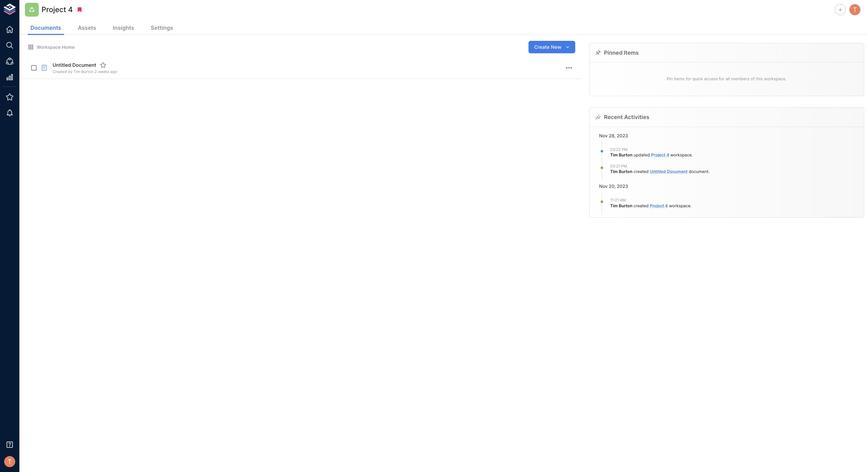 Task type: describe. For each thing, give the bounding box(es) containing it.
0 vertical spatial project
[[42, 5, 66, 14]]

workspace home
[[37, 44, 75, 50]]

1 vertical spatial t
[[8, 458, 12, 465]]

by
[[68, 69, 73, 74]]

remove bookmark image
[[77, 7, 83, 13]]

members
[[731, 76, 749, 81]]

documents link
[[28, 21, 64, 35]]

1 vertical spatial t button
[[2, 454, 17, 469]]

nov 20, 2023
[[599, 183, 628, 189]]

activities
[[624, 114, 649, 121]]

2 for from the left
[[719, 76, 724, 81]]

0 horizontal spatial document
[[72, 62, 96, 68]]

weeks
[[98, 69, 109, 74]]

project for updated
[[651, 152, 665, 158]]

tim for created by tim burton 2 weeks ago
[[74, 69, 80, 74]]

nov 28, 2023
[[599, 133, 628, 138]]

am
[[620, 198, 626, 203]]

11:21 am tim burton created project 4 workspace .
[[610, 198, 692, 208]]

assets link
[[75, 21, 99, 35]]

burton for 03:21 pm tim burton created untitled document document .
[[619, 169, 632, 174]]

2
[[94, 69, 97, 74]]

created for project
[[634, 203, 649, 208]]

documents
[[30, 24, 61, 31]]

11:21
[[610, 198, 619, 203]]

updated
[[634, 152, 650, 158]]

settings link
[[148, 21, 176, 35]]

. for 03:22 pm tim burton updated project 4 workspace .
[[692, 152, 693, 158]]

workspace for created
[[669, 203, 690, 208]]

tim for 03:21 pm tim burton created untitled document document .
[[610, 169, 618, 174]]

. for 03:21 pm tim burton created untitled document document .
[[709, 169, 710, 174]]

. for 11:21 am tim burton created project 4 workspace .
[[690, 203, 692, 208]]

this
[[756, 76, 763, 81]]

pinned
[[604, 49, 622, 56]]

burton for created by tim burton 2 weeks ago
[[81, 69, 93, 74]]

nov for nov 20, 2023
[[599, 183, 608, 189]]

burton for 03:22 pm tim burton updated project 4 workspace .
[[619, 152, 632, 158]]

pin
[[667, 76, 673, 81]]

recent activities
[[604, 114, 649, 121]]

workspace home link
[[28, 44, 75, 50]]

2023 for nov 28, 2023
[[617, 133, 628, 138]]

workspace.
[[764, 76, 787, 81]]

created for untitled
[[634, 169, 649, 174]]

create
[[534, 44, 550, 50]]

of
[[751, 76, 755, 81]]

workspace
[[37, 44, 61, 50]]

insights link
[[110, 21, 137, 35]]

4 for updated
[[666, 152, 669, 158]]

document
[[689, 169, 709, 174]]

create new
[[534, 44, 561, 50]]

untitled document link
[[650, 169, 688, 174]]

20,
[[609, 183, 616, 189]]



Task type: vqa. For each thing, say whether or not it's contained in the screenshot.
RECENT
yes



Task type: locate. For each thing, give the bounding box(es) containing it.
nov
[[599, 133, 608, 138], [599, 183, 608, 189]]

pm for created
[[621, 164, 627, 169]]

pm inside 03:22 pm tim burton updated project 4 workspace .
[[622, 147, 628, 152]]

burton for 11:21 am tim burton created project 4 workspace .
[[619, 203, 632, 208]]

tim for 03:22 pm tim burton updated project 4 workspace .
[[610, 152, 618, 158]]

items
[[674, 76, 685, 81]]

tim down 11:21
[[610, 203, 618, 208]]

0 vertical spatial t button
[[848, 3, 861, 16]]

1 vertical spatial project 4 link
[[650, 203, 668, 208]]

1 vertical spatial nov
[[599, 183, 608, 189]]

1 vertical spatial .
[[709, 169, 710, 174]]

nov left 20,
[[599, 183, 608, 189]]

all
[[726, 76, 730, 81]]

03:21
[[610, 164, 620, 169]]

created
[[634, 169, 649, 174], [634, 203, 649, 208]]

project inside 03:22 pm tim burton updated project 4 workspace .
[[651, 152, 665, 158]]

pinned items
[[604, 49, 639, 56]]

workspace
[[670, 152, 692, 158], [669, 203, 690, 208]]

2023 for nov 20, 2023
[[617, 183, 628, 189]]

burton down am
[[619, 203, 632, 208]]

4 left remove bookmark image
[[68, 5, 73, 14]]

0 vertical spatial t
[[853, 6, 857, 13]]

4 down untitled document link
[[665, 203, 668, 208]]

2023 right 28,
[[617, 133, 628, 138]]

untitled down 03:22 pm tim burton updated project 4 workspace .
[[650, 169, 666, 174]]

tim inside 11:21 am tim burton created project 4 workspace .
[[610, 203, 618, 208]]

2 created from the top
[[634, 203, 649, 208]]

0 vertical spatial nov
[[599, 133, 608, 138]]

0 vertical spatial workspace
[[670, 152, 692, 158]]

untitled up the created
[[53, 62, 71, 68]]

for left 'quick'
[[686, 76, 691, 81]]

. inside 03:21 pm tim burton created untitled document document .
[[709, 169, 710, 174]]

1 vertical spatial untitled
[[650, 169, 666, 174]]

0 vertical spatial project 4 link
[[651, 152, 669, 158]]

workspace inside 03:22 pm tim burton updated project 4 workspace .
[[670, 152, 692, 158]]

insights
[[113, 24, 134, 31]]

2023 right 20,
[[617, 183, 628, 189]]

03:22 pm tim burton updated project 4 workspace .
[[610, 147, 693, 158]]

1 vertical spatial document
[[667, 169, 688, 174]]

t
[[853, 6, 857, 13], [8, 458, 12, 465]]

tim for 11:21 am tim burton created project 4 workspace .
[[610, 203, 618, 208]]

burton inside 11:21 am tim burton created project 4 workspace .
[[619, 203, 632, 208]]

burton down 03:22
[[619, 152, 632, 158]]

03:21 pm tim burton created untitled document document .
[[610, 164, 710, 174]]

created by tim burton 2 weeks ago
[[53, 69, 117, 74]]

1 2023 from the top
[[617, 133, 628, 138]]

pm right 03:22
[[622, 147, 628, 152]]

4 inside 11:21 am tim burton created project 4 workspace .
[[665, 203, 668, 208]]

0 vertical spatial .
[[692, 152, 693, 158]]

access
[[704, 76, 718, 81]]

workspace inside 11:21 am tim burton created project 4 workspace .
[[669, 203, 690, 208]]

home
[[62, 44, 75, 50]]

for left "all"
[[719, 76, 724, 81]]

assets
[[78, 24, 96, 31]]

t button
[[848, 3, 861, 16], [2, 454, 17, 469]]

tim inside 03:21 pm tim burton created untitled document document .
[[610, 169, 618, 174]]

tim down 03:22
[[610, 152, 618, 158]]

. inside 11:21 am tim burton created project 4 workspace .
[[690, 203, 692, 208]]

4 up 03:21 pm tim burton created untitled document document .
[[666, 152, 669, 158]]

0 vertical spatial 4
[[68, 5, 73, 14]]

.
[[692, 152, 693, 158], [709, 169, 710, 174], [690, 203, 692, 208]]

pm inside 03:21 pm tim burton created untitled document document .
[[621, 164, 627, 169]]

tim right the by
[[74, 69, 80, 74]]

1 vertical spatial 2023
[[617, 183, 628, 189]]

1 vertical spatial project
[[651, 152, 665, 158]]

1 horizontal spatial t
[[853, 6, 857, 13]]

document left document
[[667, 169, 688, 174]]

0 vertical spatial 2023
[[617, 133, 628, 138]]

quick
[[692, 76, 703, 81]]

recent
[[604, 114, 623, 121]]

1 nov from the top
[[599, 133, 608, 138]]

create new button
[[529, 41, 575, 53]]

untitled document
[[53, 62, 96, 68]]

untitled inside 03:21 pm tim burton created untitled document document .
[[650, 169, 666, 174]]

. inside 03:22 pm tim burton updated project 4 workspace .
[[692, 152, 693, 158]]

document
[[72, 62, 96, 68], [667, 169, 688, 174]]

1 vertical spatial created
[[634, 203, 649, 208]]

for
[[686, 76, 691, 81], [719, 76, 724, 81]]

created
[[53, 69, 67, 74]]

tim down "03:21"
[[610, 169, 618, 174]]

untitled
[[53, 62, 71, 68], [650, 169, 666, 174]]

1 horizontal spatial untitled
[[650, 169, 666, 174]]

favorite image
[[100, 62, 106, 68]]

items
[[624, 49, 639, 56]]

1 vertical spatial workspace
[[669, 203, 690, 208]]

28,
[[609, 133, 616, 138]]

project inside 11:21 am tim burton created project 4 workspace .
[[650, 203, 664, 208]]

created inside 11:21 am tim burton created project 4 workspace .
[[634, 203, 649, 208]]

burton left 2
[[81, 69, 93, 74]]

0 vertical spatial created
[[634, 169, 649, 174]]

0 horizontal spatial t button
[[2, 454, 17, 469]]

document inside 03:21 pm tim burton created untitled document document .
[[667, 169, 688, 174]]

workspace for updated
[[670, 152, 692, 158]]

2 vertical spatial project
[[650, 203, 664, 208]]

1 horizontal spatial for
[[719, 76, 724, 81]]

1 horizontal spatial t button
[[848, 3, 861, 16]]

0 horizontal spatial t
[[8, 458, 12, 465]]

nov left 28,
[[599, 133, 608, 138]]

0 vertical spatial pm
[[622, 147, 628, 152]]

project 4 link for updated
[[651, 152, 669, 158]]

new
[[551, 44, 561, 50]]

1 vertical spatial pm
[[621, 164, 627, 169]]

tim inside 03:22 pm tim burton updated project 4 workspace .
[[610, 152, 618, 158]]

project for created
[[650, 203, 664, 208]]

project 4
[[42, 5, 73, 14]]

2 nov from the top
[[599, 183, 608, 189]]

2 vertical spatial .
[[690, 203, 692, 208]]

pin items for quick access for all members of this workspace.
[[667, 76, 787, 81]]

burton
[[81, 69, 93, 74], [619, 152, 632, 158], [619, 169, 632, 174], [619, 203, 632, 208]]

project
[[42, 5, 66, 14], [651, 152, 665, 158], [650, 203, 664, 208]]

0 vertical spatial untitled
[[53, 62, 71, 68]]

burton inside 03:21 pm tim burton created untitled document document .
[[619, 169, 632, 174]]

03:22
[[610, 147, 621, 152]]

nov for nov 28, 2023
[[599, 133, 608, 138]]

1 vertical spatial 4
[[666, 152, 669, 158]]

project 4 link for created
[[650, 203, 668, 208]]

0 horizontal spatial untitled
[[53, 62, 71, 68]]

0 vertical spatial document
[[72, 62, 96, 68]]

2 vertical spatial 4
[[665, 203, 668, 208]]

1 for from the left
[[686, 76, 691, 81]]

0 horizontal spatial for
[[686, 76, 691, 81]]

project 4 link
[[651, 152, 669, 158], [650, 203, 668, 208]]

pm
[[622, 147, 628, 152], [621, 164, 627, 169]]

2023
[[617, 133, 628, 138], [617, 183, 628, 189]]

4 inside 03:22 pm tim burton updated project 4 workspace .
[[666, 152, 669, 158]]

2 2023 from the top
[[617, 183, 628, 189]]

document up created by tim burton 2 weeks ago
[[72, 62, 96, 68]]

created inside 03:21 pm tim burton created untitled document document .
[[634, 169, 649, 174]]

burton down "03:21"
[[619, 169, 632, 174]]

tim
[[74, 69, 80, 74], [610, 152, 618, 158], [610, 169, 618, 174], [610, 203, 618, 208]]

ago
[[110, 69, 117, 74]]

settings
[[151, 24, 173, 31]]

4
[[68, 5, 73, 14], [666, 152, 669, 158], [665, 203, 668, 208]]

burton inside 03:22 pm tim burton updated project 4 workspace .
[[619, 152, 632, 158]]

1 created from the top
[[634, 169, 649, 174]]

1 horizontal spatial document
[[667, 169, 688, 174]]

4 for created
[[665, 203, 668, 208]]

pm for updated
[[622, 147, 628, 152]]

pm right "03:21"
[[621, 164, 627, 169]]



